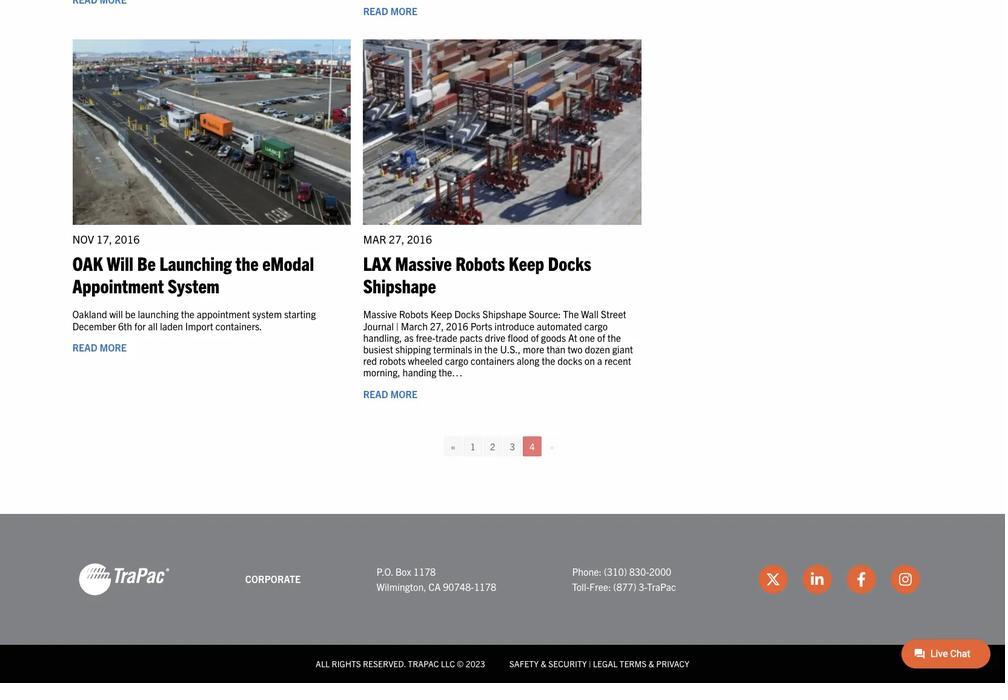 Task type: vqa. For each thing, say whether or not it's contained in the screenshot.
CONTACT US link
no



Task type: describe. For each thing, give the bounding box(es) containing it.
giant
[[613, 343, 633, 355]]

27, inside massive robots keep docks shipshape source: the wall street journal | march 27, 2016 ports introduce automated cargo handling, as free-trade pacts drive flood of goods at one of the busiest shipping terminals in the u.s., more than two dozen giant red robots wheeled cargo containers along the docks on a recent morning, handing the…
[[430, 320, 444, 332]]

trade
[[436, 331, 458, 344]]

all
[[148, 320, 158, 332]]

in
[[475, 343, 482, 355]]

»
[[550, 441, 555, 452]]

» link
[[543, 437, 561, 457]]

0 vertical spatial read
[[363, 5, 388, 17]]

terminals
[[433, 343, 472, 355]]

along
[[517, 355, 540, 367]]

oakland will be launching the appointment system starting december 6th for all laden import containers.
[[72, 308, 316, 332]]

oak will be launching the emodal appointment system article
[[72, 39, 351, 410]]

toll-
[[572, 581, 590, 593]]

2023
[[466, 658, 485, 669]]

oakland
[[72, 308, 107, 320]]

keep inside massive robots keep docks shipshape source: the wall street journal | march 27, 2016 ports introduce automated cargo handling, as free-trade pacts drive flood of goods at one of the busiest shipping terminals in the u.s., more than two dozen giant red robots wheeled cargo containers along the docks on a recent morning, handing the…
[[431, 308, 452, 320]]

safety & security | legal terms & privacy
[[510, 658, 690, 669]]

mar 27, 2016
[[363, 232, 432, 246]]

read for lax massive robots keep docks shipshape
[[363, 388, 388, 400]]

system
[[252, 308, 282, 320]]

safety
[[510, 658, 539, 669]]

containers
[[471, 355, 515, 367]]

nov
[[72, 232, 94, 246]]

wilmington,
[[377, 581, 427, 593]]

« link
[[444, 437, 463, 457]]

december
[[72, 320, 116, 332]]

nov 17, 2016
[[72, 232, 140, 246]]

terms
[[620, 658, 647, 669]]

be
[[125, 308, 136, 320]]

system
[[168, 273, 220, 297]]

4
[[530, 441, 535, 452]]

phone:
[[572, 565, 602, 577]]

rights
[[332, 658, 361, 669]]

trapac
[[647, 581, 676, 593]]

massive robots keep docks shipshape source: the wall street journal | march 27, 2016 ports introduce automated cargo handling, as free-trade pacts drive flood of goods at one of the busiest shipping terminals in the u.s., more than two dozen giant red robots wheeled cargo containers along the docks on a recent morning, handing the…
[[363, 308, 633, 378]]

docks inside massive robots keep docks shipshape source: the wall street journal | march 27, 2016 ports introduce automated cargo handling, as free-trade pacts drive flood of goods at one of the busiest shipping terminals in the u.s., more than two dozen giant red robots wheeled cargo containers along the docks on a recent morning, handing the…
[[455, 308, 481, 320]]

2000
[[649, 565, 672, 577]]

2 & from the left
[[649, 658, 655, 669]]

more
[[523, 343, 545, 355]]

1
[[471, 441, 476, 452]]

introduce
[[495, 320, 535, 332]]

read more for lax massive robots keep docks shipshape
[[363, 388, 418, 400]]

docks inside the 'lax massive robots keep docks shipshape'
[[548, 251, 592, 275]]

two
[[568, 343, 583, 355]]

handing
[[403, 366, 437, 378]]

flood
[[508, 331, 529, 344]]

launching
[[160, 251, 232, 275]]

1 & from the left
[[541, 658, 547, 669]]

u.s.,
[[500, 343, 521, 355]]

lax massive robots keep docks shipshape
[[363, 251, 592, 297]]

2016 inside massive robots keep docks shipshape source: the wall street journal | march 27, 2016 ports introduce automated cargo handling, as free-trade pacts drive flood of goods at one of the busiest shipping terminals in the u.s., more than two dozen giant red robots wheeled cargo containers along the docks on a recent morning, handing the…
[[446, 320, 469, 332]]

shipping
[[396, 343, 431, 355]]

mar
[[363, 232, 387, 246]]

1 vertical spatial 1178
[[474, 581, 497, 593]]

as
[[404, 331, 414, 344]]

morning,
[[363, 366, 401, 378]]

corporate image
[[78, 563, 169, 597]]

830-
[[630, 565, 650, 577]]

6th
[[118, 320, 132, 332]]

keep inside the 'lax massive robots keep docks shipshape'
[[509, 251, 544, 275]]

(877)
[[614, 581, 637, 593]]

free:
[[590, 581, 611, 593]]

legal terms & privacy link
[[593, 658, 690, 669]]

1 of from the left
[[531, 331, 539, 344]]

0 vertical spatial cargo
[[585, 320, 608, 332]]

«
[[451, 441, 456, 452]]

90748-
[[443, 581, 474, 593]]

1 vertical spatial |
[[589, 658, 591, 669]]

0 vertical spatial read more link
[[363, 5, 418, 17]]

source:
[[529, 308, 561, 320]]

3 link
[[503, 437, 522, 457]]

appointment
[[72, 273, 164, 297]]

for
[[134, 320, 146, 332]]

massive inside massive robots keep docks shipshape source: the wall street journal | march 27, 2016 ports introduce automated cargo handling, as free-trade pacts drive flood of goods at one of the busiest shipping terminals in the u.s., more than two dozen giant red robots wheeled cargo containers along the docks on a recent morning, handing the…
[[363, 308, 397, 320]]

appointment
[[197, 308, 250, 320]]

reserved.
[[363, 658, 406, 669]]

import
[[185, 320, 213, 332]]

more for shipshape
[[391, 388, 418, 400]]

read more link for lax massive robots keep docks shipshape
[[363, 388, 418, 400]]

security
[[549, 658, 587, 669]]

wall
[[581, 308, 599, 320]]

docks
[[558, 355, 583, 367]]

shipshape inside massive robots keep docks shipshape source: the wall street journal | march 27, 2016 ports introduce automated cargo handling, as free-trade pacts drive flood of goods at one of the busiest shipping terminals in the u.s., more than two dozen giant red robots wheeled cargo containers along the docks on a recent morning, handing the…
[[483, 308, 527, 320]]

street
[[601, 308, 627, 320]]

recent
[[605, 355, 632, 367]]

pacts
[[460, 331, 483, 344]]

phone: (310) 830-2000 toll-free: (877) 3-trapac
[[572, 565, 676, 593]]

automated
[[537, 320, 582, 332]]

©
[[457, 658, 464, 669]]

dozen
[[585, 343, 610, 355]]



Task type: locate. For each thing, give the bounding box(es) containing it.
more inside oak will be launching the emodal appointment system article
[[100, 341, 127, 353]]

cargo up dozen
[[585, 320, 608, 332]]

2 vertical spatial read more
[[363, 388, 418, 400]]

2 horizontal spatial 2016
[[446, 320, 469, 332]]

will
[[109, 308, 123, 320]]

0 horizontal spatial |
[[396, 320, 399, 332]]

keep up source:
[[509, 251, 544, 275]]

p.o. box 1178 wilmington, ca 90748-1178
[[377, 565, 497, 593]]

privacy
[[657, 658, 690, 669]]

2016 up terminals
[[446, 320, 469, 332]]

more inside lax massive robots keep docks shipshape article
[[391, 388, 418, 400]]

journal
[[363, 320, 394, 332]]

more for emodal
[[100, 341, 127, 353]]

0 vertical spatial |
[[396, 320, 399, 332]]

2016 for massive
[[407, 232, 432, 246]]

the down street at right
[[608, 331, 621, 344]]

0 vertical spatial shipshape
[[363, 273, 436, 297]]

corporate
[[245, 573, 301, 585]]

0 vertical spatial 1178
[[414, 565, 436, 577]]

1178 right ca
[[474, 581, 497, 593]]

1 horizontal spatial keep
[[509, 251, 544, 275]]

1 vertical spatial read
[[72, 341, 97, 353]]

1 vertical spatial docks
[[455, 308, 481, 320]]

robots inside the 'lax massive robots keep docks shipshape'
[[456, 251, 505, 275]]

| inside massive robots keep docks shipshape source: the wall street journal | march 27, 2016 ports introduce automated cargo handling, as free-trade pacts drive flood of goods at one of the busiest shipping terminals in the u.s., more than two dozen giant red robots wheeled cargo containers along the docks on a recent morning, handing the…
[[396, 320, 399, 332]]

0 vertical spatial read more
[[363, 5, 418, 17]]

massive down mar 27, 2016
[[395, 251, 452, 275]]

0 horizontal spatial 2016
[[115, 232, 140, 246]]

of
[[531, 331, 539, 344], [597, 331, 606, 344]]

0 vertical spatial 27,
[[389, 232, 405, 246]]

1 vertical spatial massive
[[363, 308, 397, 320]]

robots
[[456, 251, 505, 275], [399, 308, 429, 320]]

more
[[391, 5, 418, 17], [100, 341, 127, 353], [391, 388, 418, 400]]

legal
[[593, 658, 618, 669]]

1 horizontal spatial robots
[[456, 251, 505, 275]]

cargo
[[585, 320, 608, 332], [445, 355, 469, 367]]

1 vertical spatial shipshape
[[483, 308, 527, 320]]

& right safety
[[541, 658, 547, 669]]

all
[[316, 658, 330, 669]]

all rights reserved. trapac llc © 2023
[[316, 658, 485, 669]]

march
[[401, 320, 428, 332]]

0 horizontal spatial of
[[531, 331, 539, 344]]

0 vertical spatial docks
[[548, 251, 592, 275]]

read more inside oak will be launching the emodal appointment system article
[[72, 341, 127, 353]]

docks up pacts
[[455, 308, 481, 320]]

on
[[585, 355, 595, 367]]

read for oak will be launching the emodal appointment system
[[72, 341, 97, 353]]

automation and robots at port image
[[363, 39, 642, 225]]

lax
[[363, 251, 392, 275]]

shipshape up march
[[363, 273, 436, 297]]

p.o.
[[377, 565, 393, 577]]

4 link
[[523, 437, 542, 457]]

the inside oak will be launching the emodal appointment system
[[236, 251, 259, 275]]

1 horizontal spatial 27,
[[430, 320, 444, 332]]

the
[[236, 251, 259, 275], [181, 308, 195, 320], [608, 331, 621, 344], [485, 343, 498, 355], [542, 355, 556, 367]]

read more inside lax massive robots keep docks shipshape article
[[363, 388, 418, 400]]

1 vertical spatial read more link
[[72, 341, 127, 353]]

1 horizontal spatial 1178
[[474, 581, 497, 593]]

oak will be launching the emodal appointment system
[[72, 251, 314, 297]]

the right along
[[542, 355, 556, 367]]

a
[[597, 355, 602, 367]]

1 vertical spatial robots
[[399, 308, 429, 320]]

0 horizontal spatial &
[[541, 658, 547, 669]]

robots inside massive robots keep docks shipshape source: the wall street journal | march 27, 2016 ports introduce automated cargo handling, as free-trade pacts drive flood of goods at one of the busiest shipping terminals in the u.s., more than two dozen giant red robots wheeled cargo containers along the docks on a recent morning, handing the…
[[399, 308, 429, 320]]

of right flood
[[531, 331, 539, 344]]

shipshape inside the 'lax massive robots keep docks shipshape'
[[363, 273, 436, 297]]

footer
[[0, 514, 1006, 683]]

0 vertical spatial more
[[391, 5, 418, 17]]

read more link for oak will be launching the emodal appointment system
[[72, 341, 127, 353]]

1 horizontal spatial |
[[589, 658, 591, 669]]

0 horizontal spatial 1178
[[414, 565, 436, 577]]

shipshape
[[363, 273, 436, 297], [483, 308, 527, 320]]

17,
[[97, 232, 112, 246]]

(310)
[[604, 565, 627, 577]]

starting
[[284, 308, 316, 320]]

read
[[363, 5, 388, 17], [72, 341, 97, 353], [363, 388, 388, 400]]

0 horizontal spatial robots
[[399, 308, 429, 320]]

one
[[580, 331, 595, 344]]

safety & security link
[[510, 658, 587, 669]]

the left emodal
[[236, 251, 259, 275]]

& right terms
[[649, 658, 655, 669]]

read more link
[[363, 5, 418, 17], [72, 341, 127, 353], [363, 388, 418, 400]]

2 vertical spatial read
[[363, 388, 388, 400]]

1 horizontal spatial &
[[649, 658, 655, 669]]

1 horizontal spatial shipshape
[[483, 308, 527, 320]]

the down system
[[181, 308, 195, 320]]

free-
[[416, 331, 436, 344]]

cargo left the "in"
[[445, 355, 469, 367]]

read inside oak will be launching the emodal appointment system article
[[72, 341, 97, 353]]

read inside lax massive robots keep docks shipshape article
[[363, 388, 388, 400]]

at
[[569, 331, 578, 344]]

read more link inside oak will be launching the emodal appointment system article
[[72, 341, 127, 353]]

|
[[396, 320, 399, 332], [589, 658, 591, 669]]

1 vertical spatial 27,
[[430, 320, 444, 332]]

containers.
[[216, 320, 262, 332]]

1 horizontal spatial 2016
[[407, 232, 432, 246]]

launching
[[138, 308, 179, 320]]

1 horizontal spatial of
[[597, 331, 606, 344]]

2016 for will
[[115, 232, 140, 246]]

handling,
[[363, 331, 402, 344]]

the
[[563, 308, 579, 320]]

docks up the
[[548, 251, 592, 275]]

0 vertical spatial robots
[[456, 251, 505, 275]]

0 horizontal spatial cargo
[[445, 355, 469, 367]]

keep up trade
[[431, 308, 452, 320]]

of right one
[[597, 331, 606, 344]]

2016 right 17, at the left of the page
[[115, 232, 140, 246]]

shipshape up drive
[[483, 308, 527, 320]]

1 horizontal spatial docks
[[548, 251, 592, 275]]

docks
[[548, 251, 592, 275], [455, 308, 481, 320]]

box
[[396, 565, 411, 577]]

1178 up ca
[[414, 565, 436, 577]]

read more link inside lax massive robots keep docks shipshape article
[[363, 388, 418, 400]]

massive inside the 'lax massive robots keep docks shipshape'
[[395, 251, 452, 275]]

llc
[[441, 658, 455, 669]]

will
[[107, 251, 133, 275]]

27, right march
[[430, 320, 444, 332]]

2016
[[115, 232, 140, 246], [407, 232, 432, 246], [446, 320, 469, 332]]

2
[[490, 441, 496, 452]]

ports
[[471, 320, 493, 332]]

the right the "in"
[[485, 343, 498, 355]]

read more for oak will be launching the emodal appointment system
[[72, 341, 127, 353]]

1 vertical spatial read more
[[72, 341, 127, 353]]

2016 right mar
[[407, 232, 432, 246]]

0 vertical spatial keep
[[509, 251, 544, 275]]

2016 inside oak will be launching the emodal appointment system article
[[115, 232, 140, 246]]

2 vertical spatial more
[[391, 388, 418, 400]]

the…
[[439, 366, 462, 378]]

2 vertical spatial read more link
[[363, 388, 418, 400]]

0 horizontal spatial shipshape
[[363, 273, 436, 297]]

0 horizontal spatial 27,
[[389, 232, 405, 246]]

trapac
[[408, 658, 439, 669]]

wheeled
[[408, 355, 443, 367]]

0 vertical spatial massive
[[395, 251, 452, 275]]

robots
[[379, 355, 406, 367]]

1 horizontal spatial cargo
[[585, 320, 608, 332]]

0 horizontal spatial keep
[[431, 308, 452, 320]]

keep
[[509, 251, 544, 275], [431, 308, 452, 320]]

red
[[363, 355, 377, 367]]

3-
[[639, 581, 647, 593]]

2 link
[[484, 437, 502, 457]]

than
[[547, 343, 566, 355]]

1 vertical spatial keep
[[431, 308, 452, 320]]

2 of from the left
[[597, 331, 606, 344]]

0 horizontal spatial docks
[[455, 308, 481, 320]]

27, right mar
[[389, 232, 405, 246]]

busiest
[[363, 343, 393, 355]]

oak
[[72, 251, 103, 275]]

| left legal
[[589, 658, 591, 669]]

laden
[[160, 320, 183, 332]]

be
[[137, 251, 156, 275]]

the inside the oakland will be launching the appointment system starting december 6th for all laden import containers.
[[181, 308, 195, 320]]

1178
[[414, 565, 436, 577], [474, 581, 497, 593]]

footer containing p.o. box 1178
[[0, 514, 1006, 683]]

drive
[[485, 331, 506, 344]]

1 vertical spatial cargo
[[445, 355, 469, 367]]

massive up handling,
[[363, 308, 397, 320]]

1 vertical spatial more
[[100, 341, 127, 353]]

lax massive robots keep docks shipshape article
[[363, 39, 642, 410]]

| left the as
[[396, 320, 399, 332]]



